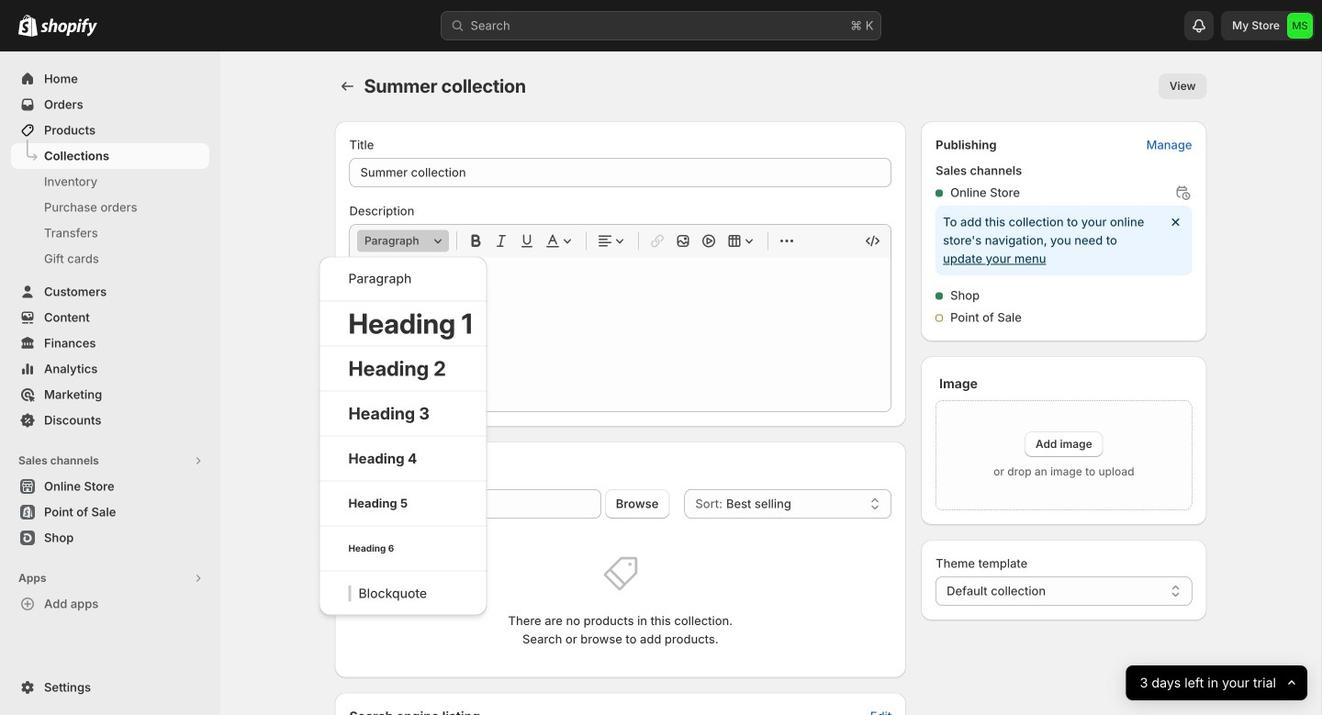 Task type: locate. For each thing, give the bounding box(es) containing it.
no products image
[[603, 556, 639, 593]]

status
[[936, 206, 1193, 276]]

shopify image
[[18, 14, 38, 37], [40, 18, 97, 37]]

1 horizontal spatial shopify image
[[40, 18, 97, 37]]



Task type: describe. For each thing, give the bounding box(es) containing it.
my store image
[[1288, 13, 1314, 39]]

e.g. Summer collection, Under $100, Staff picks text field
[[350, 158, 892, 187]]

Search products text field
[[379, 490, 602, 519]]

0 horizontal spatial shopify image
[[18, 14, 38, 37]]



Task type: vqa. For each thing, say whether or not it's contained in the screenshot.
No Products "image"
yes



